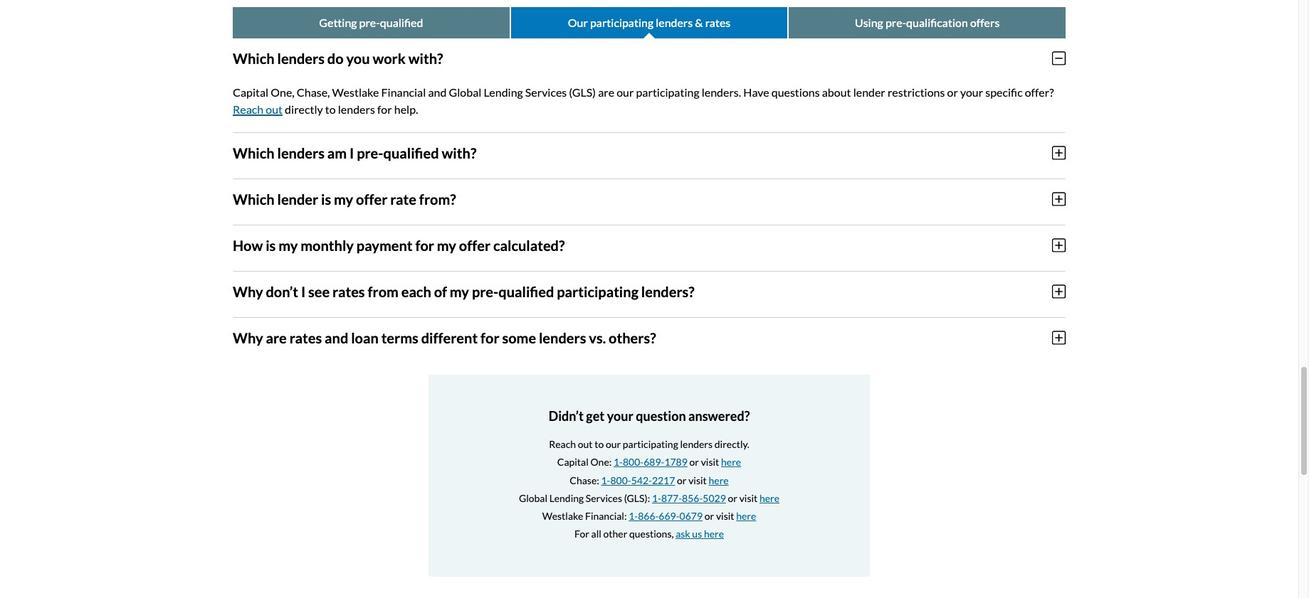 Task type: vqa. For each thing, say whether or not it's contained in the screenshot.
the do
yes



Task type: locate. For each thing, give the bounding box(es) containing it.
your right get
[[607, 408, 634, 424]]

which
[[233, 50, 275, 67], [233, 144, 275, 161], [233, 191, 275, 208]]

0 horizontal spatial out
[[266, 102, 283, 116]]

here link
[[721, 457, 741, 469], [709, 475, 729, 487], [760, 493, 780, 505], [737, 511, 757, 523]]

and inside button
[[325, 329, 348, 347]]

which up how
[[233, 191, 275, 208]]

0 vertical spatial i
[[350, 144, 354, 161]]

lender up the monthly
[[277, 191, 318, 208]]

others?
[[609, 329, 656, 347]]

0 horizontal spatial global
[[449, 85, 482, 99]]

here link for 1-866-669-0679
[[737, 511, 757, 523]]

my right of
[[450, 283, 469, 300]]

participating inside capital one, chase, westlake financial and global lending services (gls) are our participating lenders. have questions about lender restrictions or your specific offer? reach out directly to lenders for help.
[[636, 85, 700, 99]]

didn't
[[549, 408, 584, 424]]

1 horizontal spatial to
[[595, 439, 604, 451]]

and
[[428, 85, 447, 99], [325, 329, 348, 347]]

rates for &
[[706, 15, 731, 29]]

2 which from the top
[[233, 144, 275, 161]]

and right financial at left
[[428, 85, 447, 99]]

my left the monthly
[[279, 237, 298, 254]]

1-800-689-1789 link
[[614, 457, 688, 469]]

getting pre-qualified
[[319, 15, 423, 29]]

you
[[346, 50, 370, 67]]

chase,
[[297, 85, 330, 99]]

our participating lenders & rates
[[568, 15, 731, 29]]

0 vertical spatial global
[[449, 85, 482, 99]]

plus square image
[[1052, 145, 1066, 161], [1052, 191, 1066, 207], [1052, 238, 1066, 253], [1052, 330, 1066, 346]]

i right am
[[350, 144, 354, 161]]

0 horizontal spatial reach
[[233, 102, 264, 116]]

here down directly.
[[721, 457, 741, 469]]

here right 0679 on the right of page
[[737, 511, 757, 523]]

0 vertical spatial which
[[233, 50, 275, 67]]

capital up chase: at the bottom left of the page
[[557, 457, 589, 469]]

qualified down help.
[[383, 144, 439, 161]]

1 vertical spatial qualified
[[383, 144, 439, 161]]

why
[[233, 283, 263, 300], [233, 329, 263, 347]]

1 horizontal spatial are
[[598, 85, 615, 99]]

800- up '1-800-542-2217' link
[[623, 457, 644, 469]]

lender right about
[[854, 85, 886, 99]]

your
[[961, 85, 984, 99], [607, 408, 634, 424]]

0 vertical spatial services
[[525, 85, 567, 99]]

here
[[721, 457, 741, 469], [709, 475, 729, 487], [760, 493, 780, 505], [737, 511, 757, 523], [704, 528, 724, 541]]

plus square image inside the why are rates and loan terms different for some lenders vs. others? button
[[1052, 330, 1066, 346]]

didn't get your question answered?
[[549, 408, 750, 424]]

i
[[350, 144, 354, 161], [301, 283, 306, 300]]

services up financial:
[[586, 493, 622, 505]]

our
[[617, 85, 634, 99], [606, 439, 621, 451]]

0 vertical spatial out
[[266, 102, 283, 116]]

here right us
[[704, 528, 724, 541]]

1 vertical spatial westlake
[[542, 511, 583, 523]]

our
[[568, 15, 588, 29]]

from
[[368, 283, 399, 300]]

here link right 5029
[[760, 493, 780, 505]]

is right how
[[266, 237, 276, 254]]

0 vertical spatial for
[[377, 102, 392, 116]]

1- down the (gls): on the bottom left
[[629, 511, 638, 523]]

1 vertical spatial capital
[[557, 457, 589, 469]]

0 vertical spatial reach
[[233, 102, 264, 116]]

0 horizontal spatial to
[[325, 102, 336, 116]]

why are rates and loan terms different for some lenders vs. others?
[[233, 329, 656, 347]]

0 vertical spatial 800-
[[623, 457, 644, 469]]

0 horizontal spatial rates
[[290, 329, 322, 347]]

getting pre-qualified button
[[233, 7, 510, 38]]

westlake down the you
[[332, 85, 379, 99]]

are
[[598, 85, 615, 99], [266, 329, 287, 347]]

0 vertical spatial qualified
[[380, 15, 423, 29]]

see
[[308, 283, 330, 300]]

offer up why don't i see rates from each of my pre-qualified participating lenders?
[[459, 237, 491, 254]]

0 horizontal spatial i
[[301, 283, 306, 300]]

help.
[[394, 102, 418, 116]]

rates right &
[[706, 15, 731, 29]]

1 horizontal spatial i
[[350, 144, 354, 161]]

1 horizontal spatial lender
[[854, 85, 886, 99]]

1 vertical spatial lender
[[277, 191, 318, 208]]

plus square image inside the which lender is my offer rate from? button
[[1052, 191, 1066, 207]]

1 horizontal spatial reach
[[549, 439, 576, 451]]

542-
[[631, 475, 652, 487]]

to down chase,
[[325, 102, 336, 116]]

1 vertical spatial 800-
[[611, 475, 631, 487]]

plus square image inside the how is my monthly payment for my offer calculated? button
[[1052, 238, 1066, 253]]

i left see
[[301, 283, 306, 300]]

here link up 5029
[[709, 475, 729, 487]]

3 which from the top
[[233, 191, 275, 208]]

1 vertical spatial lending
[[550, 493, 584, 505]]

reach left the directly
[[233, 102, 264, 116]]

out
[[266, 102, 283, 116], [578, 439, 593, 451]]

2 vertical spatial which
[[233, 191, 275, 208]]

2217
[[652, 475, 675, 487]]

rates down see
[[290, 329, 322, 347]]

lenders left do
[[277, 50, 325, 67]]

1 horizontal spatial your
[[961, 85, 984, 99]]

0 vertical spatial why
[[233, 283, 263, 300]]

or inside capital one, chase, westlake financial and global lending services (gls) are our participating lenders. have questions about lender restrictions or your specific offer? reach out directly to lenders for help.
[[948, 85, 958, 99]]

1 horizontal spatial global
[[519, 493, 548, 505]]

0 vertical spatial your
[[961, 85, 984, 99]]

is up the monthly
[[321, 191, 331, 208]]

lending
[[484, 85, 523, 99], [550, 493, 584, 505]]

0 vertical spatial westlake
[[332, 85, 379, 99]]

questions,
[[630, 528, 674, 541]]

1 vertical spatial services
[[586, 493, 622, 505]]

4 plus square image from the top
[[1052, 330, 1066, 346]]

are right (gls)
[[598, 85, 615, 99]]

0 vertical spatial rates
[[706, 15, 731, 29]]

1 vertical spatial reach
[[549, 439, 576, 451]]

1 horizontal spatial rates
[[333, 283, 365, 300]]

westlake inside reach out to our participating lenders directly. capital one: 1-800-689-1789 or visit here chase: 1-800-542-2217 or visit here global lending services (gls): 1-877-856-5029 or visit here westlake financial: 1-866-669-0679 or visit here for all other questions, ask us here
[[542, 511, 583, 523]]

0 vertical spatial are
[[598, 85, 615, 99]]

1 horizontal spatial and
[[428, 85, 447, 99]]

work
[[373, 50, 406, 67]]

rates
[[706, 15, 731, 29], [333, 283, 365, 300], [290, 329, 322, 347]]

1 vertical spatial with?
[[442, 144, 477, 161]]

or right 1789
[[690, 457, 699, 469]]

0 horizontal spatial and
[[325, 329, 348, 347]]

westlake up for
[[542, 511, 583, 523]]

which inside dropdown button
[[233, 50, 275, 67]]

reach inside reach out to our participating lenders directly. capital one: 1-800-689-1789 or visit here chase: 1-800-542-2217 or visit here global lending services (gls): 1-877-856-5029 or visit here westlake financial: 1-866-669-0679 or visit here for all other questions, ask us here
[[549, 439, 576, 451]]

2 plus square image from the top
[[1052, 191, 1066, 207]]

capital
[[233, 85, 269, 99], [557, 457, 589, 469]]

visit up the 856-
[[689, 475, 707, 487]]

0 vertical spatial to
[[325, 102, 336, 116]]

5029
[[703, 493, 726, 505]]

0 vertical spatial capital
[[233, 85, 269, 99]]

are down don't
[[266, 329, 287, 347]]

financial:
[[585, 511, 627, 523]]

which lenders do you work with?
[[233, 50, 443, 67]]

1 plus square image from the top
[[1052, 145, 1066, 161]]

for right payment
[[415, 237, 434, 254]]

for left some
[[481, 329, 500, 347]]

here link down directly.
[[721, 457, 741, 469]]

qualified down calculated?
[[499, 283, 554, 300]]

plus square image inside which lenders am i pre-qualified with? button
[[1052, 145, 1066, 161]]

1 vertical spatial are
[[266, 329, 287, 347]]

1 vertical spatial and
[[325, 329, 348, 347]]

ask
[[676, 528, 691, 541]]

pre- right getting
[[359, 15, 380, 29]]

1- down 'one:'
[[601, 475, 611, 487]]

us
[[692, 528, 702, 541]]

our down which lenders do you work with? dropdown button
[[617, 85, 634, 99]]

lenders up which lenders am i pre-qualified with? on the top of page
[[338, 102, 375, 116]]

1 vertical spatial i
[[301, 283, 306, 300]]

plus square image
[[1052, 284, 1066, 300]]

lenders left &
[[656, 15, 693, 29]]

with? up from? at top left
[[442, 144, 477, 161]]

services left (gls)
[[525, 85, 567, 99]]

offer left rate
[[356, 191, 388, 208]]

capital inside capital one, chase, westlake financial and global lending services (gls) are our participating lenders. have questions about lender restrictions or your specific offer? reach out directly to lenders for help.
[[233, 85, 269, 99]]

2 vertical spatial for
[[481, 329, 500, 347]]

lenders up 1789
[[680, 439, 713, 451]]

800-
[[623, 457, 644, 469], [611, 475, 631, 487]]

0 horizontal spatial services
[[525, 85, 567, 99]]

2 why from the top
[[233, 329, 263, 347]]

lenders.
[[702, 85, 741, 99]]

plus square image for why are rates and loan terms different for some lenders vs. others?
[[1052, 330, 1066, 346]]

1 horizontal spatial westlake
[[542, 511, 583, 523]]

reach down didn't
[[549, 439, 576, 451]]

1 vertical spatial global
[[519, 493, 548, 505]]

0 vertical spatial lender
[[854, 85, 886, 99]]

get
[[586, 408, 605, 424]]

1 vertical spatial out
[[578, 439, 593, 451]]

financial
[[381, 85, 426, 99]]

which lender is my offer rate from? button
[[233, 179, 1066, 219]]

0 horizontal spatial westlake
[[332, 85, 379, 99]]

our participating lenders & rates button
[[511, 7, 788, 38]]

westlake
[[332, 85, 379, 99], [542, 511, 583, 523]]

i inside why don't i see rates from each of my pre-qualified participating lenders? button
[[301, 283, 306, 300]]

1 horizontal spatial is
[[321, 191, 331, 208]]

participating
[[590, 15, 654, 29], [636, 85, 700, 99], [557, 283, 639, 300], [623, 439, 679, 451]]

rates inside frequently asked questions tab list
[[706, 15, 731, 29]]

our up 'one:'
[[606, 439, 621, 451]]

1 horizontal spatial capital
[[557, 457, 589, 469]]

question
[[636, 408, 686, 424]]

0 horizontal spatial lending
[[484, 85, 523, 99]]

terms
[[381, 329, 419, 347]]

rates right see
[[333, 283, 365, 300]]

lenders left 'vs.'
[[539, 329, 586, 347]]

1 vertical spatial is
[[266, 237, 276, 254]]

1- right 'one:'
[[614, 457, 623, 469]]

1 vertical spatial why
[[233, 329, 263, 347]]

1 horizontal spatial services
[[586, 493, 622, 505]]

0 vertical spatial our
[[617, 85, 634, 99]]

2 vertical spatial qualified
[[499, 283, 554, 300]]

qualified
[[380, 15, 423, 29], [383, 144, 439, 161], [499, 283, 554, 300]]

qualified up work
[[380, 15, 423, 29]]

0 horizontal spatial for
[[377, 102, 392, 116]]

1 horizontal spatial out
[[578, 439, 593, 451]]

0 horizontal spatial offer
[[356, 191, 388, 208]]

or
[[948, 85, 958, 99], [690, 457, 699, 469], [677, 475, 687, 487], [728, 493, 738, 505], [705, 511, 714, 523]]

pre-
[[359, 15, 380, 29], [886, 15, 907, 29], [357, 144, 383, 161], [472, 283, 499, 300]]

0 vertical spatial and
[[428, 85, 447, 99]]

1789
[[665, 457, 688, 469]]

1 vertical spatial rates
[[333, 283, 365, 300]]

with?
[[409, 50, 443, 67], [442, 144, 477, 161]]

1 vertical spatial to
[[595, 439, 604, 451]]

1 vertical spatial for
[[415, 237, 434, 254]]

participating right our
[[590, 15, 654, 29]]

are inside capital one, chase, westlake financial and global lending services (gls) are our participating lenders. have questions about lender restrictions or your specific offer? reach out directly to lenders for help.
[[598, 85, 615, 99]]

1 horizontal spatial offer
[[459, 237, 491, 254]]

plus square image for which lenders am i pre-qualified with?
[[1052, 145, 1066, 161]]

1 vertical spatial which
[[233, 144, 275, 161]]

for left help.
[[377, 102, 392, 116]]

my up of
[[437, 237, 456, 254]]

for inside capital one, chase, westlake financial and global lending services (gls) are our participating lenders. have questions about lender restrictions or your specific offer? reach out directly to lenders for help.
[[377, 102, 392, 116]]

0 vertical spatial with?
[[409, 50, 443, 67]]

or right 0679 on the right of page
[[705, 511, 714, 523]]

1 vertical spatial our
[[606, 439, 621, 451]]

800- up the (gls): on the bottom left
[[611, 475, 631, 487]]

0 horizontal spatial is
[[266, 237, 276, 254]]

1 horizontal spatial lending
[[550, 493, 584, 505]]

i inside which lenders am i pre-qualified with? button
[[350, 144, 354, 161]]

1 vertical spatial your
[[607, 408, 634, 424]]

877-
[[661, 493, 682, 505]]

1 why from the top
[[233, 283, 263, 300]]

all
[[591, 528, 602, 541]]

how is my monthly payment for my offer calculated?
[[233, 237, 565, 254]]

0 horizontal spatial are
[[266, 329, 287, 347]]

0679
[[680, 511, 703, 523]]

3 plus square image from the top
[[1052, 238, 1066, 253]]

offers
[[971, 15, 1000, 29]]

why are rates and loan terms different for some lenders vs. others? button
[[233, 318, 1066, 358]]

of
[[434, 283, 447, 300]]

some
[[502, 329, 536, 347]]

which down reach out link
[[233, 144, 275, 161]]

visit
[[701, 457, 720, 469], [689, 475, 707, 487], [740, 493, 758, 505], [716, 511, 735, 523]]

1-
[[614, 457, 623, 469], [601, 475, 611, 487], [652, 493, 662, 505], [629, 511, 638, 523]]

capital up reach out link
[[233, 85, 269, 99]]

or right restrictions on the top right
[[948, 85, 958, 99]]

to up 'one:'
[[595, 439, 604, 451]]

global inside capital one, chase, westlake financial and global lending services (gls) are our participating lenders. have questions about lender restrictions or your specific offer? reach out directly to lenders for help.
[[449, 85, 482, 99]]

0 horizontal spatial lender
[[277, 191, 318, 208]]

lenders left am
[[277, 144, 325, 161]]

1 which from the top
[[233, 50, 275, 67]]

and left loan at bottom
[[325, 329, 348, 347]]

2 horizontal spatial for
[[481, 329, 500, 347]]

2 horizontal spatial rates
[[706, 15, 731, 29]]

offer
[[356, 191, 388, 208], [459, 237, 491, 254]]

out up 'one:'
[[578, 439, 593, 451]]

which up one,
[[233, 50, 275, 67]]

calculated?
[[493, 237, 565, 254]]

1 vertical spatial offer
[[459, 237, 491, 254]]

0 horizontal spatial capital
[[233, 85, 269, 99]]

our participating lenders & rates tab panel
[[233, 38, 1066, 364]]

chase:
[[570, 475, 599, 487]]

lenders inside reach out to our participating lenders directly. capital one: 1-800-689-1789 or visit here chase: 1-800-542-2217 or visit here global lending services (gls): 1-877-856-5029 or visit here westlake financial: 1-866-669-0679 or visit here for all other questions, ask us here
[[680, 439, 713, 451]]

here link right 0679 on the right of page
[[737, 511, 757, 523]]

with? right work
[[409, 50, 443, 67]]

0 vertical spatial lending
[[484, 85, 523, 99]]

your left 'specific'
[[961, 85, 984, 99]]

lenders inside dropdown button
[[277, 50, 325, 67]]

participating down which lenders do you work with? dropdown button
[[636, 85, 700, 99]]

out down one,
[[266, 102, 283, 116]]

participating up the 1-800-689-1789 link
[[623, 439, 679, 451]]



Task type: describe. For each thing, give the bounding box(es) containing it.
with? inside button
[[442, 144, 477, 161]]

getting
[[319, 15, 357, 29]]

lenders?
[[642, 283, 695, 300]]

frequently asked questions tab list
[[233, 7, 1066, 38]]

using
[[855, 15, 884, 29]]

answered?
[[689, 408, 750, 424]]

capital one, chase, westlake financial and global lending services (gls) are our participating lenders. have questions about lender restrictions or your specific offer? reach out directly to lenders for help.
[[233, 85, 1054, 116]]

payment
[[357, 237, 413, 254]]

our inside capital one, chase, westlake financial and global lending services (gls) are our participating lenders. have questions about lender restrictions or your specific offer? reach out directly to lenders for help.
[[617, 85, 634, 99]]

visit down directly.
[[701, 457, 720, 469]]

856-
[[682, 493, 703, 505]]

vs.
[[589, 329, 606, 347]]

my down am
[[334, 191, 353, 208]]

lending inside capital one, chase, westlake financial and global lending services (gls) are our participating lenders. have questions about lender restrictions or your specific offer? reach out directly to lenders for help.
[[484, 85, 523, 99]]

reach out link
[[233, 102, 283, 116]]

qualification
[[907, 15, 968, 29]]

minus square image
[[1052, 50, 1066, 66]]

ask us here link
[[676, 528, 724, 541]]

or right 2217
[[677, 475, 687, 487]]

lenders inside frequently asked questions tab list
[[656, 15, 693, 29]]

have
[[744, 85, 770, 99]]

to inside reach out to our participating lenders directly. capital one: 1-800-689-1789 or visit here chase: 1-800-542-2217 or visit here global lending services (gls): 1-877-856-5029 or visit here westlake financial: 1-866-669-0679 or visit here for all other questions, ask us here
[[595, 439, 604, 451]]

monthly
[[301, 237, 354, 254]]

(gls):
[[624, 493, 650, 505]]

for
[[575, 528, 590, 541]]

different
[[421, 329, 478, 347]]

689-
[[644, 457, 665, 469]]

&
[[695, 15, 703, 29]]

2 vertical spatial rates
[[290, 329, 322, 347]]

which for which lenders do you work with?
[[233, 50, 275, 67]]

which lenders am i pre-qualified with? button
[[233, 133, 1066, 173]]

using pre-qualification offers button
[[789, 7, 1066, 38]]

westlake inside capital one, chase, westlake financial and global lending services (gls) are our participating lenders. have questions about lender restrictions or your specific offer? reach out directly to lenders for help.
[[332, 85, 379, 99]]

why for why are rates and loan terms different for some lenders vs. others?
[[233, 329, 263, 347]]

why don't i see rates from each of my pre-qualified participating lenders?
[[233, 283, 695, 300]]

here right 5029
[[760, 493, 780, 505]]

do
[[327, 50, 344, 67]]

reach inside capital one, chase, westlake financial and global lending services (gls) are our participating lenders. have questions about lender restrictions or your specific offer? reach out directly to lenders for help.
[[233, 102, 264, 116]]

866-
[[638, 511, 659, 523]]

am
[[327, 144, 347, 161]]

one:
[[591, 457, 612, 469]]

0 vertical spatial is
[[321, 191, 331, 208]]

plus square image for which lender is my offer rate from?
[[1052, 191, 1066, 207]]

rates for see
[[333, 283, 365, 300]]

pre- right using
[[886, 15, 907, 29]]

how
[[233, 237, 263, 254]]

one,
[[271, 85, 295, 99]]

rate
[[390, 191, 417, 208]]

participating inside frequently asked questions tab list
[[590, 15, 654, 29]]

why don't i see rates from each of my pre-qualified participating lenders? button
[[233, 272, 1066, 312]]

to inside capital one, chase, westlake financial and global lending services (gls) are our participating lenders. have questions about lender restrictions or your specific offer? reach out directly to lenders for help.
[[325, 102, 336, 116]]

services inside reach out to our participating lenders directly. capital one: 1-800-689-1789 or visit here chase: 1-800-542-2217 or visit here global lending services (gls): 1-877-856-5029 or visit here westlake financial: 1-866-669-0679 or visit here for all other questions, ask us here
[[586, 493, 622, 505]]

which lenders am i pre-qualified with?
[[233, 144, 477, 161]]

and inside capital one, chase, westlake financial and global lending services (gls) are our participating lenders. have questions about lender restrictions or your specific offer? reach out directly to lenders for help.
[[428, 85, 447, 99]]

or right 5029
[[728, 493, 738, 505]]

how is my monthly payment for my offer calculated? button
[[233, 225, 1066, 265]]

services inside capital one, chase, westlake financial and global lending services (gls) are our participating lenders. have questions about lender restrictions or your specific offer? reach out directly to lenders for help.
[[525, 85, 567, 99]]

which for which lenders am i pre-qualified with?
[[233, 144, 275, 161]]

directly
[[285, 102, 323, 116]]

each
[[401, 283, 431, 300]]

using pre-qualification offers
[[855, 15, 1000, 29]]

don't
[[266, 283, 298, 300]]

which lenders do you work with? button
[[233, 38, 1066, 78]]

other
[[604, 528, 628, 541]]

our inside reach out to our participating lenders directly. capital one: 1-800-689-1789 or visit here chase: 1-800-542-2217 or visit here global lending services (gls): 1-877-856-5029 or visit here westlake financial: 1-866-669-0679 or visit here for all other questions, ask us here
[[606, 439, 621, 451]]

are inside button
[[266, 329, 287, 347]]

which lender is my offer rate from?
[[233, 191, 456, 208]]

qualified inside frequently asked questions tab list
[[380, 15, 423, 29]]

0 horizontal spatial your
[[607, 408, 634, 424]]

1- down 2217
[[652, 493, 662, 505]]

visit down 5029
[[716, 511, 735, 523]]

here link for 1-800-542-2217
[[709, 475, 729, 487]]

which for which lender is my offer rate from?
[[233, 191, 275, 208]]

pre- right am
[[357, 144, 383, 161]]

lender inside capital one, chase, westlake financial and global lending services (gls) are our participating lenders. have questions about lender restrictions or your specific offer? reach out directly to lenders for help.
[[854, 85, 886, 99]]

out inside reach out to our participating lenders directly. capital one: 1-800-689-1789 or visit here chase: 1-800-542-2217 or visit here global lending services (gls): 1-877-856-5029 or visit here westlake financial: 1-866-669-0679 or visit here for all other questions, ask us here
[[578, 439, 593, 451]]

global inside reach out to our participating lenders directly. capital one: 1-800-689-1789 or visit here chase: 1-800-542-2217 or visit here global lending services (gls): 1-877-856-5029 or visit here westlake financial: 1-866-669-0679 or visit here for all other questions, ask us here
[[519, 493, 548, 505]]

loan
[[351, 329, 379, 347]]

lenders inside capital one, chase, westlake financial and global lending services (gls) are our participating lenders. have questions about lender restrictions or your specific offer? reach out directly to lenders for help.
[[338, 102, 375, 116]]

1-800-542-2217 link
[[601, 475, 675, 487]]

1-877-856-5029 link
[[652, 493, 726, 505]]

about
[[822, 85, 851, 99]]

lender inside button
[[277, 191, 318, 208]]

with? inside dropdown button
[[409, 50, 443, 67]]

directly.
[[715, 439, 750, 451]]

(gls)
[[569, 85, 596, 99]]

out inside capital one, chase, westlake financial and global lending services (gls) are our participating lenders. have questions about lender restrictions or your specific offer? reach out directly to lenders for help.
[[266, 102, 283, 116]]

specific
[[986, 85, 1023, 99]]

0 vertical spatial offer
[[356, 191, 388, 208]]

lending inside reach out to our participating lenders directly. capital one: 1-800-689-1789 or visit here chase: 1-800-542-2217 or visit here global lending services (gls): 1-877-856-5029 or visit here westlake financial: 1-866-669-0679 or visit here for all other questions, ask us here
[[550, 493, 584, 505]]

restrictions
[[888, 85, 945, 99]]

reach out to our participating lenders directly. capital one: 1-800-689-1789 or visit here chase: 1-800-542-2217 or visit here global lending services (gls): 1-877-856-5029 or visit here westlake financial: 1-866-669-0679 or visit here for all other questions, ask us here
[[519, 439, 780, 541]]

669-
[[659, 511, 680, 523]]

participating inside reach out to our participating lenders directly. capital one: 1-800-689-1789 or visit here chase: 1-800-542-2217 or visit here global lending services (gls): 1-877-856-5029 or visit here westlake financial: 1-866-669-0679 or visit here for all other questions, ask us here
[[623, 439, 679, 451]]

why for why don't i see rates from each of my pre-qualified participating lenders?
[[233, 283, 263, 300]]

plus square image for how is my monthly payment for my offer calculated?
[[1052, 238, 1066, 253]]

from?
[[419, 191, 456, 208]]

participating up 'vs.'
[[557, 283, 639, 300]]

1-866-669-0679 link
[[629, 511, 703, 523]]

questions
[[772, 85, 820, 99]]

here link for 1-800-689-1789
[[721, 457, 741, 469]]

1 horizontal spatial for
[[415, 237, 434, 254]]

offer?
[[1025, 85, 1054, 99]]

here up 5029
[[709, 475, 729, 487]]

your inside capital one, chase, westlake financial and global lending services (gls) are our participating lenders. have questions about lender restrictions or your specific offer? reach out directly to lenders for help.
[[961, 85, 984, 99]]

pre- right of
[[472, 283, 499, 300]]

here link for 1-877-856-5029
[[760, 493, 780, 505]]

visit right 5029
[[740, 493, 758, 505]]

capital inside reach out to our participating lenders directly. capital one: 1-800-689-1789 or visit here chase: 1-800-542-2217 or visit here global lending services (gls): 1-877-856-5029 or visit here westlake financial: 1-866-669-0679 or visit here for all other questions, ask us here
[[557, 457, 589, 469]]



